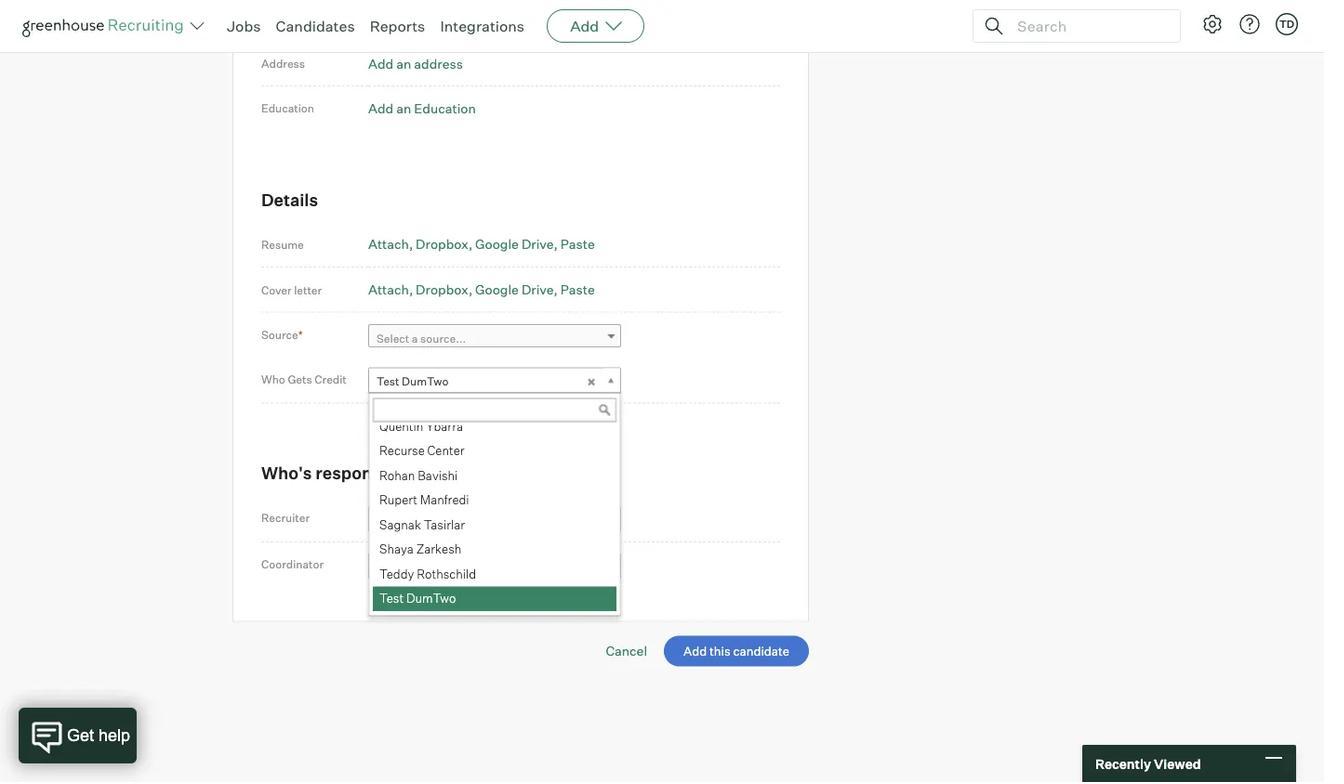Task type: describe. For each thing, give the bounding box(es) containing it.
google for resume
[[475, 237, 519, 253]]

recurse center option
[[373, 440, 616, 465]]

greenhouse recruiting image
[[22, 15, 190, 37]]

quentin ybarra
[[379, 420, 463, 435]]

1 horizontal spatial education
[[414, 100, 476, 117]]

candidate?
[[475, 463, 565, 484]]

source...
[[420, 332, 466, 346]]

rupert manfredi
[[379, 494, 469, 509]]

attach link for cover letter
[[368, 282, 413, 298]]

rupert
[[379, 494, 417, 509]]

td button
[[1272, 9, 1302, 39]]

viewed
[[1154, 756, 1201, 772]]

dropbox link for resume
[[416, 237, 473, 253]]

address
[[414, 56, 463, 72]]

td button
[[1276, 13, 1298, 35]]

add a website link
[[368, 11, 454, 27]]

none
[[377, 561, 404, 575]]

cover
[[261, 283, 292, 297]]

allison
[[377, 514, 412, 528]]

who
[[261, 373, 285, 387]]

*
[[298, 329, 303, 343]]

drive for resume
[[522, 237, 554, 253]]

teddy
[[379, 568, 414, 582]]

shaya
[[379, 543, 414, 558]]

drive for cover letter
[[522, 282, 554, 298]]

rothschild
[[417, 568, 476, 582]]

dropbox for resume
[[416, 237, 469, 253]]

integrations
[[440, 17, 525, 35]]

websites
[[261, 12, 310, 26]]

recruiter
[[261, 512, 310, 526]]

recurse center
[[379, 444, 465, 459]]

who's responsible for this candidate?
[[261, 463, 565, 484]]

manfredi
[[420, 494, 469, 509]]

add for add
[[570, 17, 599, 35]]

test dumtwo link
[[368, 368, 621, 395]]

cancel link
[[606, 644, 647, 660]]

test dumtwo inside option
[[379, 592, 456, 607]]

google drive link for cover letter
[[475, 282, 558, 298]]

attach dropbox google drive paste for resume
[[368, 237, 595, 253]]

allison tuohy
[[377, 514, 447, 528]]

source *
[[261, 329, 303, 343]]

reports link
[[370, 17, 425, 35]]

bavishi
[[418, 469, 458, 484]]

this
[[441, 463, 471, 484]]

sagnak tasirlar
[[379, 518, 465, 533]]

quentin ybarra option
[[373, 416, 616, 440]]

teddy rothschild
[[379, 568, 476, 582]]

select a source... link
[[368, 325, 621, 352]]

tuohy
[[415, 514, 447, 528]]

rohan bavishi option
[[373, 465, 616, 489]]

attach for resume
[[368, 237, 409, 253]]

rohan
[[379, 469, 415, 484]]

0 vertical spatial dumtwo
[[402, 375, 449, 389]]

add an education
[[368, 100, 476, 117]]

dumtwo inside option
[[406, 592, 456, 607]]

add an address
[[368, 56, 463, 72]]

configure image
[[1201, 13, 1224, 35]]

reports
[[370, 17, 425, 35]]

add for add a website
[[368, 11, 393, 27]]

add button
[[547, 9, 645, 43]]

add a website
[[368, 11, 454, 27]]

test dumtwo option
[[373, 588, 616, 613]]

paste for resume
[[560, 237, 595, 253]]

allison tuohy link
[[368, 507, 621, 534]]

add for add an education
[[368, 100, 393, 117]]

recurse
[[379, 444, 425, 459]]

rupert manfredi option
[[373, 489, 616, 514]]

google for cover letter
[[475, 282, 519, 298]]

dropbox for cover letter
[[416, 282, 469, 298]]

integrations link
[[440, 17, 525, 35]]



Task type: vqa. For each thing, say whether or not it's contained in the screenshot.
1st Google from the top
yes



Task type: locate. For each thing, give the bounding box(es) containing it.
credit
[[315, 373, 347, 387]]

1 vertical spatial attach link
[[368, 282, 413, 298]]

resume
[[261, 238, 304, 252]]

1 vertical spatial attach dropbox google drive paste
[[368, 282, 595, 298]]

1 vertical spatial attach
[[368, 282, 409, 298]]

2 google drive link from the top
[[475, 282, 558, 298]]

a right select
[[412, 332, 418, 346]]

1 vertical spatial dropbox link
[[416, 282, 473, 298]]

0 horizontal spatial a
[[396, 11, 403, 27]]

1 attach link from the top
[[368, 237, 413, 253]]

test dumtwo down select a source...
[[377, 375, 449, 389]]

jobs
[[227, 17, 261, 35]]

gets
[[288, 373, 312, 387]]

0 vertical spatial paste link
[[560, 237, 595, 253]]

Search text field
[[1013, 13, 1163, 40]]

list box containing quentin ybarra
[[369, 416, 616, 613]]

2 attach from the top
[[368, 282, 409, 298]]

google
[[475, 237, 519, 253], [475, 282, 519, 298]]

1 an from the top
[[396, 56, 411, 72]]

paste for cover letter
[[560, 282, 595, 298]]

add for add an address
[[368, 56, 393, 72]]

attach
[[368, 237, 409, 253], [368, 282, 409, 298]]

1 drive from the top
[[522, 237, 554, 253]]

1 paste link from the top
[[560, 237, 595, 253]]

a for add
[[396, 11, 403, 27]]

paste link for cover letter
[[560, 282, 595, 298]]

drive
[[522, 237, 554, 253], [522, 282, 554, 298]]

add an address link
[[368, 56, 463, 72]]

candidates link
[[276, 17, 355, 35]]

shaya zarkesh option
[[373, 539, 616, 563]]

2 paste link from the top
[[560, 282, 595, 298]]

test down teddy
[[379, 592, 404, 607]]

0 vertical spatial attach dropbox google drive paste
[[368, 237, 595, 253]]

recently
[[1095, 756, 1151, 772]]

2 dropbox from the top
[[416, 282, 469, 298]]

1 vertical spatial drive
[[522, 282, 554, 298]]

tasirlar
[[424, 518, 465, 533]]

an down add an address
[[396, 100, 411, 117]]

0 vertical spatial attach
[[368, 237, 409, 253]]

0 vertical spatial dropbox
[[416, 237, 469, 253]]

0 vertical spatial drive
[[522, 237, 554, 253]]

sagnak
[[379, 518, 421, 533]]

dumtwo down select a source...
[[402, 375, 449, 389]]

jobs link
[[227, 17, 261, 35]]

2 google from the top
[[475, 282, 519, 298]]

cancel
[[606, 644, 647, 660]]

add
[[368, 11, 393, 27], [570, 17, 599, 35], [368, 56, 393, 72], [368, 100, 393, 117]]

website
[[406, 11, 454, 27]]

1 vertical spatial paste
[[560, 282, 595, 298]]

1 vertical spatial google drive link
[[475, 282, 558, 298]]

attach dropbox google drive paste for cover letter
[[368, 282, 595, 298]]

attach for cover letter
[[368, 282, 409, 298]]

letter
[[294, 283, 322, 297]]

1 attach from the top
[[368, 237, 409, 253]]

0 vertical spatial test
[[377, 375, 399, 389]]

list box
[[369, 416, 616, 613]]

recently viewed
[[1095, 756, 1201, 772]]

1 google drive link from the top
[[475, 237, 558, 253]]

sagnak tasirlar option
[[373, 514, 616, 539]]

dumtwo
[[402, 375, 449, 389], [406, 592, 456, 607]]

add an education link
[[368, 100, 476, 117]]

1 vertical spatial dumtwo
[[406, 592, 456, 607]]

an
[[396, 56, 411, 72], [396, 100, 411, 117]]

2 dropbox link from the top
[[416, 282, 473, 298]]

1 vertical spatial test
[[379, 592, 404, 607]]

paste link for resume
[[560, 237, 595, 253]]

address
[[261, 57, 305, 71]]

for
[[414, 463, 437, 484]]

select a source...
[[377, 332, 466, 346]]

dropbox link
[[416, 237, 473, 253], [416, 282, 473, 298]]

2 drive from the top
[[522, 282, 554, 298]]

add inside popup button
[[570, 17, 599, 35]]

an for education
[[396, 100, 411, 117]]

attach link
[[368, 237, 413, 253], [368, 282, 413, 298]]

attach dropbox google drive paste
[[368, 237, 595, 253], [368, 282, 595, 298]]

2 attach link from the top
[[368, 282, 413, 298]]

1 vertical spatial google
[[475, 282, 519, 298]]

dumtwo down the teddy rothschild
[[406, 592, 456, 607]]

dropbox
[[416, 237, 469, 253], [416, 282, 469, 298]]

cover letter
[[261, 283, 322, 297]]

an for address
[[396, 56, 411, 72]]

paste link
[[560, 237, 595, 253], [560, 282, 595, 298]]

test inside test dumtwo link
[[377, 375, 399, 389]]

1 vertical spatial dropbox
[[416, 282, 469, 298]]

None text field
[[373, 399, 616, 423]]

0 vertical spatial paste
[[560, 237, 595, 253]]

zarkesh
[[416, 543, 462, 558]]

a for select
[[412, 332, 418, 346]]

rohan bavishi
[[379, 469, 458, 484]]

0 vertical spatial an
[[396, 56, 411, 72]]

education
[[414, 100, 476, 117], [261, 102, 314, 116]]

responsible
[[315, 463, 411, 484]]

teddy rothschild option
[[373, 563, 616, 588]]

0 vertical spatial dropbox link
[[416, 237, 473, 253]]

attach link for resume
[[368, 237, 413, 253]]

0 vertical spatial google drive link
[[475, 237, 558, 253]]

2 an from the top
[[396, 100, 411, 117]]

test
[[377, 375, 399, 389], [379, 592, 404, 607]]

0 vertical spatial test dumtwo
[[377, 375, 449, 389]]

who gets credit
[[261, 373, 347, 387]]

1 vertical spatial paste link
[[560, 282, 595, 298]]

2 paste from the top
[[560, 282, 595, 298]]

0 vertical spatial attach link
[[368, 237, 413, 253]]

candidates
[[276, 17, 355, 35]]

1 attach dropbox google drive paste from the top
[[368, 237, 595, 253]]

test dumtwo
[[377, 375, 449, 389], [379, 592, 456, 607]]

a
[[396, 11, 403, 27], [412, 332, 418, 346]]

test inside option
[[379, 592, 404, 607]]

1 vertical spatial test dumtwo
[[379, 592, 456, 607]]

test down select
[[377, 375, 399, 389]]

0 vertical spatial a
[[396, 11, 403, 27]]

1 dropbox from the top
[[416, 237, 469, 253]]

google drive link for resume
[[475, 237, 558, 253]]

who's
[[261, 463, 312, 484]]

1 horizontal spatial a
[[412, 332, 418, 346]]

details
[[261, 190, 318, 211]]

0 vertical spatial google
[[475, 237, 519, 253]]

1 dropbox link from the top
[[416, 237, 473, 253]]

1 google from the top
[[475, 237, 519, 253]]

ybarra
[[426, 420, 463, 435]]

quentin
[[379, 420, 423, 435]]

shaya zarkesh
[[379, 543, 462, 558]]

paste
[[560, 237, 595, 253], [560, 282, 595, 298]]

dropbox link for cover letter
[[416, 282, 473, 298]]

td
[[1279, 18, 1294, 30]]

test dumtwo down the teddy rothschild
[[379, 592, 456, 607]]

a left website
[[396, 11, 403, 27]]

1 vertical spatial an
[[396, 100, 411, 117]]

2 attach dropbox google drive paste from the top
[[368, 282, 595, 298]]

1 paste from the top
[[560, 237, 595, 253]]

select
[[377, 332, 409, 346]]

an left address
[[396, 56, 411, 72]]

source
[[261, 329, 298, 343]]

coordinator
[[261, 559, 324, 572]]

0 horizontal spatial education
[[261, 102, 314, 116]]

1 vertical spatial a
[[412, 332, 418, 346]]

google drive link
[[475, 237, 558, 253], [475, 282, 558, 298]]

none link
[[368, 554, 621, 581]]

center
[[427, 444, 465, 459]]

None submit
[[664, 637, 809, 668]]



